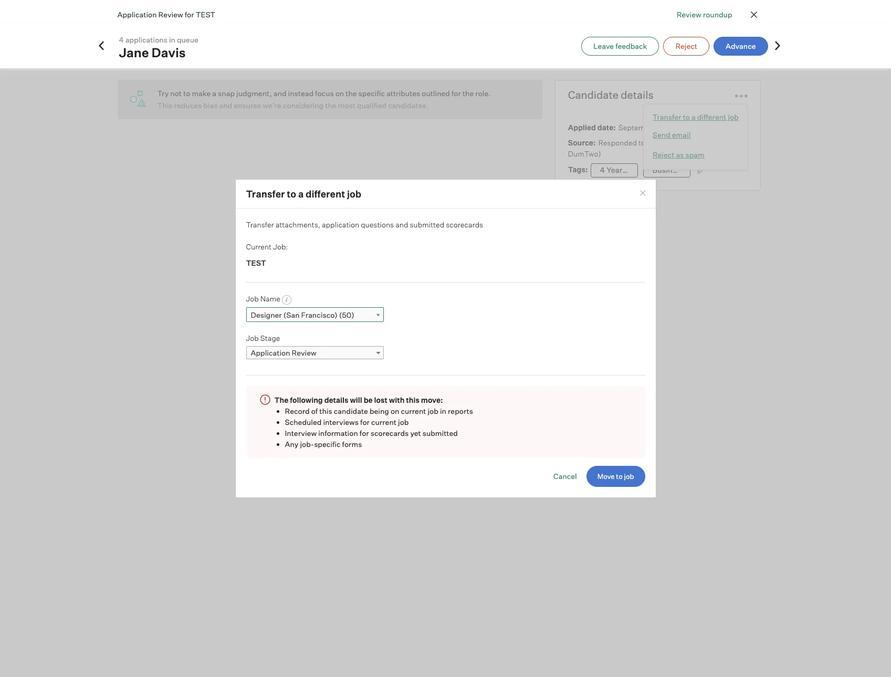 Task type: locate. For each thing, give the bounding box(es) containing it.
reject as spam
[[653, 150, 705, 159]]

0 horizontal spatial this
[[320, 407, 332, 416]]

for right outlined
[[452, 89, 461, 98]]

reject inside button
[[676, 41, 698, 50]]

application
[[322, 220, 359, 229]]

1 vertical spatial scorecards
[[371, 429, 409, 438]]

candidate actions image
[[736, 95, 748, 98]]

specific inside the following details will be lost with this move: record of this candidate being on current job in reports scheduled interviews for current job interview information for scorecards yet submitted any job-specific forms
[[314, 440, 341, 449]]

the down focus at top left
[[325, 101, 337, 110]]

on
[[336, 89, 344, 98], [667, 138, 676, 147], [391, 407, 400, 416]]

to right not
[[183, 89, 190, 98]]

different inside dialog
[[306, 188, 345, 199]]

review down 'designer (san francisco) (50)' in the top left of the page
[[292, 349, 317, 357]]

and inside transfer to a different job dialog
[[396, 220, 409, 229]]

1 horizontal spatial details
[[621, 88, 654, 101]]

transfer up current
[[246, 220, 274, 229]]

0 horizontal spatial reject
[[653, 150, 675, 159]]

0 vertical spatial and
[[274, 89, 287, 98]]

application review link
[[246, 346, 384, 360]]

current
[[401, 407, 426, 416], [371, 418, 397, 427]]

this right of
[[320, 407, 332, 416]]

transfer
[[653, 112, 682, 121], [246, 188, 285, 199], [246, 220, 274, 229]]

record
[[285, 407, 310, 416]]

on right ad
[[667, 138, 676, 147]]

1 horizontal spatial test
[[246, 259, 266, 268]]

bias
[[203, 101, 218, 110]]

different up application
[[306, 188, 345, 199]]

transfer to a different job up send email link
[[653, 112, 739, 121]]

1 vertical spatial reject
[[653, 150, 675, 159]]

test inside transfer to a different job dialog
[[246, 259, 266, 268]]

0 horizontal spatial in
[[169, 35, 175, 44]]

1 vertical spatial this
[[320, 407, 332, 416]]

job for job stage
[[246, 334, 259, 343]]

1 vertical spatial on
[[667, 138, 676, 147]]

0 vertical spatial this
[[406, 396, 420, 405]]

on down with
[[391, 407, 400, 416]]

0 horizontal spatial a
[[212, 89, 217, 98]]

jane davis link
[[119, 44, 203, 60]]

review up queue
[[158, 10, 183, 19]]

yet
[[411, 429, 421, 438]]

transfer up 18,
[[653, 112, 682, 121]]

0 vertical spatial details
[[621, 88, 654, 101]]

1 vertical spatial transfer
[[246, 188, 285, 199]]

different up send email link
[[698, 112, 727, 121]]

this
[[157, 101, 173, 110]]

1 horizontal spatial current
[[401, 407, 426, 416]]

applications
[[125, 35, 168, 44]]

this right with
[[406, 396, 420, 405]]

job left name
[[246, 294, 259, 303]]

None submit
[[587, 466, 646, 487]]

for up forms
[[360, 429, 369, 438]]

application up applications
[[117, 10, 157, 19]]

candidate
[[334, 407, 368, 416]]

0 vertical spatial current
[[401, 407, 426, 416]]

application inside transfer to a different job dialog
[[251, 349, 290, 357]]

candidate
[[568, 88, 619, 101]]

1 horizontal spatial in
[[440, 407, 447, 416]]

test up queue
[[196, 10, 215, 19]]

next element
[[773, 40, 783, 52]]

applied date: september 18, 2023
[[568, 123, 686, 132]]

1 horizontal spatial transfer to a different job
[[653, 112, 739, 121]]

to left an
[[639, 138, 646, 147]]

for up queue
[[185, 10, 194, 19]]

candidates.
[[388, 101, 429, 110]]

add a candidate tag image
[[698, 166, 706, 174]]

a up attachments,
[[298, 188, 304, 199]]

1 horizontal spatial review
[[292, 349, 317, 357]]

in down move:
[[440, 407, 447, 416]]

job
[[246, 294, 259, 303], [246, 334, 259, 343]]

1 vertical spatial and
[[219, 101, 232, 110]]

0 horizontal spatial application
[[117, 10, 157, 19]]

0 horizontal spatial details
[[325, 396, 349, 405]]

previous element
[[96, 40, 106, 52]]

review inside transfer to a different job dialog
[[292, 349, 317, 357]]

reject down the review roundup link
[[676, 41, 698, 50]]

for
[[185, 10, 194, 19], [452, 89, 461, 98], [360, 418, 370, 427], [360, 429, 369, 438]]

reject down ad
[[653, 150, 675, 159]]

advance button
[[714, 37, 768, 55]]

test
[[196, 10, 215, 19], [246, 259, 266, 268]]

review for application review
[[292, 349, 317, 357]]

0 vertical spatial submitted
[[410, 220, 445, 229]]

0 vertical spatial scorecards
[[446, 220, 484, 229]]

0 vertical spatial reject
[[676, 41, 698, 50]]

job
[[728, 112, 739, 121], [347, 188, 362, 199], [428, 407, 439, 416], [398, 418, 409, 427]]

1 horizontal spatial different
[[698, 112, 727, 121]]

0 horizontal spatial different
[[306, 188, 345, 199]]

in up davis
[[169, 35, 175, 44]]

reject
[[676, 41, 698, 50], [653, 150, 675, 159]]

current down being
[[371, 418, 397, 427]]

0 horizontal spatial review
[[158, 10, 183, 19]]

specific inside the try not to make a snap judgment, and instead focus on the specific attributes outlined for the role. this reduces bias and ensures we're considering the most qualified candidates.
[[359, 89, 385, 98]]

2 horizontal spatial on
[[667, 138, 676, 147]]

spam
[[686, 150, 705, 159]]

a up send email link
[[692, 112, 696, 121]]

dumtwo)
[[568, 149, 601, 158]]

1 job from the top
[[246, 294, 259, 303]]

0 horizontal spatial and
[[219, 101, 232, 110]]

on inside the following details will be lost with this move: record of this candidate being on current job in reports scheduled interviews for current job interview information for scorecards yet submitted any job-specific forms
[[391, 407, 400, 416]]

job name
[[246, 294, 281, 303]]

review for application review for test
[[158, 10, 183, 19]]

2 job from the top
[[246, 334, 259, 343]]

with
[[389, 396, 405, 405]]

1 vertical spatial different
[[306, 188, 345, 199]]

cancel link
[[554, 472, 577, 481]]

most
[[338, 101, 356, 110]]

scorecards
[[446, 220, 484, 229], [371, 429, 409, 438]]

specific down "information" at bottom left
[[314, 440, 341, 449]]

to inside dialog
[[287, 188, 296, 199]]

tags:
[[568, 165, 588, 174]]

1 vertical spatial current
[[371, 418, 397, 427]]

1 vertical spatial submitted
[[423, 429, 458, 438]]

and down snap
[[219, 101, 232, 110]]

submitted
[[410, 220, 445, 229], [423, 429, 458, 438]]

submitted right questions
[[410, 220, 445, 229]]

0 vertical spatial application
[[117, 10, 157, 19]]

1 horizontal spatial a
[[298, 188, 304, 199]]

1 horizontal spatial on
[[391, 407, 400, 416]]

queue
[[177, 35, 198, 44]]

candidate details
[[568, 88, 654, 101]]

submitted right yet
[[423, 429, 458, 438]]

1 horizontal spatial reject
[[676, 41, 698, 50]]

and right questions
[[396, 220, 409, 229]]

interview
[[285, 429, 317, 438]]

in
[[169, 35, 175, 44], [440, 407, 447, 416]]

details up september
[[621, 88, 654, 101]]

0 horizontal spatial transfer to a different job
[[246, 188, 362, 199]]

1 vertical spatial test
[[246, 259, 266, 268]]

the
[[346, 89, 357, 98], [463, 89, 474, 98], [325, 101, 337, 110]]

application down stage
[[251, 349, 290, 357]]

0 vertical spatial job
[[246, 294, 259, 303]]

0 vertical spatial on
[[336, 89, 344, 98]]

davis
[[152, 44, 186, 60]]

details up candidate
[[325, 396, 349, 405]]

1 vertical spatial a
[[692, 112, 696, 121]]

2 vertical spatial a
[[298, 188, 304, 199]]

try
[[157, 89, 169, 98]]

on up most
[[336, 89, 344, 98]]

following
[[290, 396, 323, 405]]

1 vertical spatial specific
[[314, 440, 341, 449]]

an
[[647, 138, 656, 147]]

and up we're
[[274, 89, 287, 98]]

forms
[[342, 440, 362, 449]]

the up most
[[346, 89, 357, 98]]

reject as spam link
[[653, 148, 739, 162]]

1 vertical spatial details
[[325, 396, 349, 405]]

previous image
[[96, 40, 106, 51]]

a
[[212, 89, 217, 98], [692, 112, 696, 121], [298, 188, 304, 199]]

0 vertical spatial in
[[169, 35, 175, 44]]

candidate actions element
[[736, 86, 748, 104]]

application for application review for test
[[117, 10, 157, 19]]

job stage
[[246, 334, 280, 343]]

cancel
[[554, 472, 577, 481]]

job up transfer attachments, application questions and submitted scorecards
[[347, 188, 362, 199]]

and
[[274, 89, 287, 98], [219, 101, 232, 110], [396, 220, 409, 229]]

0 vertical spatial transfer
[[653, 112, 682, 121]]

2 horizontal spatial and
[[396, 220, 409, 229]]

responded
[[599, 138, 637, 147]]

date:
[[598, 123, 616, 132]]

job down with
[[398, 418, 409, 427]]

1 vertical spatial transfer to a different job
[[246, 188, 362, 199]]

none submit inside transfer to a different job dialog
[[587, 466, 646, 487]]

a left snap
[[212, 89, 217, 98]]

specific
[[359, 89, 385, 98], [314, 440, 341, 449]]

review roundup
[[677, 10, 733, 19]]

1 horizontal spatial specific
[[359, 89, 385, 98]]

attachments,
[[276, 220, 321, 229]]

to up attachments,
[[287, 188, 296, 199]]

0 horizontal spatial specific
[[314, 440, 341, 449]]

submitted inside the following details will be lost with this move: record of this candidate being on current job in reports scheduled interviews for current job interview information for scorecards yet submitted any job-specific forms
[[423, 429, 458, 438]]

1 horizontal spatial application
[[251, 349, 290, 357]]

transfer to a different job dialog
[[235, 179, 657, 498]]

1 vertical spatial job
[[246, 334, 259, 343]]

review left roundup
[[677, 10, 702, 19]]

review
[[677, 10, 702, 19], [158, 10, 183, 19], [292, 349, 317, 357]]

test down current
[[246, 259, 266, 268]]

2 vertical spatial on
[[391, 407, 400, 416]]

transfer up attachments,
[[246, 188, 285, 199]]

0 horizontal spatial scorecards
[[371, 429, 409, 438]]

send
[[653, 130, 671, 139]]

snap
[[218, 89, 235, 98]]

2 vertical spatial and
[[396, 220, 409, 229]]

transfer to a different job inside dialog
[[246, 188, 362, 199]]

2 horizontal spatial review
[[677, 10, 702, 19]]

reject button
[[664, 37, 710, 55]]

in inside 4 applications in queue jane davis
[[169, 35, 175, 44]]

designer
[[251, 310, 282, 319]]

job left stage
[[246, 334, 259, 343]]

specific up qualified
[[359, 89, 385, 98]]

0 vertical spatial a
[[212, 89, 217, 98]]

1 vertical spatial in
[[440, 407, 447, 416]]

next image
[[773, 40, 783, 51]]

1 vertical spatial application
[[251, 349, 290, 357]]

to
[[183, 89, 190, 98], [683, 112, 690, 121], [639, 138, 646, 147], [287, 188, 296, 199]]

0 horizontal spatial on
[[336, 89, 344, 98]]

the left role.
[[463, 89, 474, 98]]

details inside the following details will be lost with this move: record of this candidate being on current job in reports scheduled interviews for current job interview information for scorecards yet submitted any job-specific forms
[[325, 396, 349, 405]]

0 vertical spatial specific
[[359, 89, 385, 98]]

current down with
[[401, 407, 426, 416]]

feedback
[[616, 41, 648, 50]]

application
[[117, 10, 157, 19], [251, 349, 290, 357]]

transfer to a different job up attachments,
[[246, 188, 362, 199]]

0 vertical spatial test
[[196, 10, 215, 19]]



Task type: vqa. For each thing, say whether or not it's contained in the screenshot.
a inside dialog
yes



Task type: describe. For each thing, give the bounding box(es) containing it.
will
[[350, 396, 362, 405]]

advance
[[726, 41, 756, 50]]

roundup
[[703, 10, 733, 19]]

to inside "responded to an ad on levels fyi (test dumtwo)"
[[639, 138, 646, 147]]

move:
[[421, 396, 443, 405]]

on inside "responded to an ad on levels fyi (test dumtwo)"
[[667, 138, 676, 147]]

of
[[311, 407, 318, 416]]

0 horizontal spatial current
[[371, 418, 397, 427]]

4
[[119, 35, 124, 44]]

being
[[370, 407, 389, 416]]

lost
[[374, 396, 388, 405]]

current job:
[[246, 242, 288, 251]]

designer (san francisco) (50) link
[[246, 307, 384, 323]]

applied
[[568, 123, 596, 132]]

designer (san francisco) (50)
[[251, 310, 355, 319]]

a inside the try not to make a snap judgment, and instead focus on the specific attributes outlined for the role. this reduces bias and ensures we're considering the most qualified candidates.
[[212, 89, 217, 98]]

instead
[[288, 89, 314, 98]]

close image
[[639, 189, 648, 197]]

leave feedback
[[594, 41, 648, 50]]

september
[[619, 123, 657, 132]]

0 horizontal spatial the
[[325, 101, 337, 110]]

fyi
[[701, 138, 709, 147]]

focus
[[315, 89, 334, 98]]

a inside dialog
[[298, 188, 304, 199]]

make
[[192, 89, 211, 98]]

job-
[[300, 440, 314, 449]]

1 horizontal spatial this
[[406, 396, 420, 405]]

stage
[[260, 334, 280, 343]]

ad
[[657, 138, 666, 147]]

18,
[[658, 123, 667, 132]]

2 vertical spatial transfer
[[246, 220, 274, 229]]

for down candidate
[[360, 418, 370, 427]]

to inside the try not to make a snap judgment, and instead focus on the specific attributes outlined for the role. this reduces bias and ensures we're considering the most qualified candidates.
[[183, 89, 190, 98]]

2 horizontal spatial the
[[463, 89, 474, 98]]

responded to an ad on levels fyi (test dumtwo)
[[568, 138, 728, 158]]

2023
[[669, 123, 686, 132]]

on inside the try not to make a snap judgment, and instead focus on the specific attributes outlined for the role. this reduces bias and ensures we're considering the most qualified candidates.
[[336, 89, 344, 98]]

leave feedback button
[[582, 37, 660, 55]]

review roundup link
[[677, 9, 733, 20]]

try not to make a snap judgment, and instead focus on the specific attributes outlined for the role. this reduces bias and ensures we're considering the most qualified candidates.
[[157, 89, 491, 110]]

francisco)
[[301, 310, 338, 319]]

transfer to a different job link
[[653, 112, 739, 122]]

qualified
[[357, 101, 387, 110]]

1 horizontal spatial scorecards
[[446, 220, 484, 229]]

reject for reject
[[676, 41, 698, 50]]

1 horizontal spatial and
[[274, 89, 287, 98]]

to up the 2023
[[683, 112, 690, 121]]

application review for test
[[117, 10, 215, 19]]

the following details will be lost with this move: record of this candidate being on current job in reports scheduled interviews for current job interview information for scorecards yet submitted any job-specific forms
[[275, 396, 473, 449]]

0 vertical spatial different
[[698, 112, 727, 121]]

considering
[[283, 101, 324, 110]]

0 horizontal spatial test
[[196, 10, 215, 19]]

attributes
[[387, 89, 420, 98]]

job for job name
[[246, 294, 259, 303]]

(50)
[[339, 310, 355, 319]]

transfer attachments, application questions and submitted scorecards
[[246, 220, 484, 229]]

judgment,
[[236, 89, 272, 98]]

scorecards inside the following details will be lost with this move: record of this candidate being on current job in reports scheduled interviews for current job interview information for scorecards yet submitted any job-specific forms
[[371, 429, 409, 438]]

job:
[[273, 242, 288, 251]]

0 vertical spatial transfer to a different job
[[653, 112, 739, 121]]

job down move:
[[428, 407, 439, 416]]

current
[[246, 242, 272, 251]]

any
[[285, 440, 299, 449]]

as
[[677, 150, 684, 159]]

source:
[[568, 138, 596, 147]]

ensures
[[234, 101, 261, 110]]

reject for reject as spam
[[653, 150, 675, 159]]

leave
[[594, 41, 614, 50]]

4 applications in queue jane davis
[[119, 35, 198, 60]]

not
[[170, 89, 182, 98]]

we're
[[263, 101, 282, 110]]

name
[[260, 294, 281, 303]]

reduces
[[174, 101, 202, 110]]

application review
[[251, 349, 317, 357]]

job down candidate actions "image"
[[728, 112, 739, 121]]

jane
[[119, 44, 149, 60]]

2 horizontal spatial a
[[692, 112, 696, 121]]

close image
[[748, 8, 761, 21]]

questions
[[361, 220, 394, 229]]

application for application review
[[251, 349, 290, 357]]

email
[[672, 130, 691, 139]]

(test
[[710, 138, 728, 147]]

levels
[[677, 138, 699, 147]]

for inside the try not to make a snap judgment, and instead focus on the specific attributes outlined for the role. this reduces bias and ensures we're considering the most qualified candidates.
[[452, 89, 461, 98]]

be
[[364, 396, 373, 405]]

reports
[[448, 407, 473, 416]]

in inside the following details will be lost with this move: record of this candidate being on current job in reports scheduled interviews for current job interview information for scorecards yet submitted any job-specific forms
[[440, 407, 447, 416]]

role.
[[476, 89, 491, 98]]

information
[[318, 429, 358, 438]]

scheduled
[[285, 418, 322, 427]]

send email
[[653, 130, 691, 139]]

send email link
[[653, 128, 739, 142]]

the
[[275, 396, 289, 405]]

1 horizontal spatial the
[[346, 89, 357, 98]]

outlined
[[422, 89, 450, 98]]



